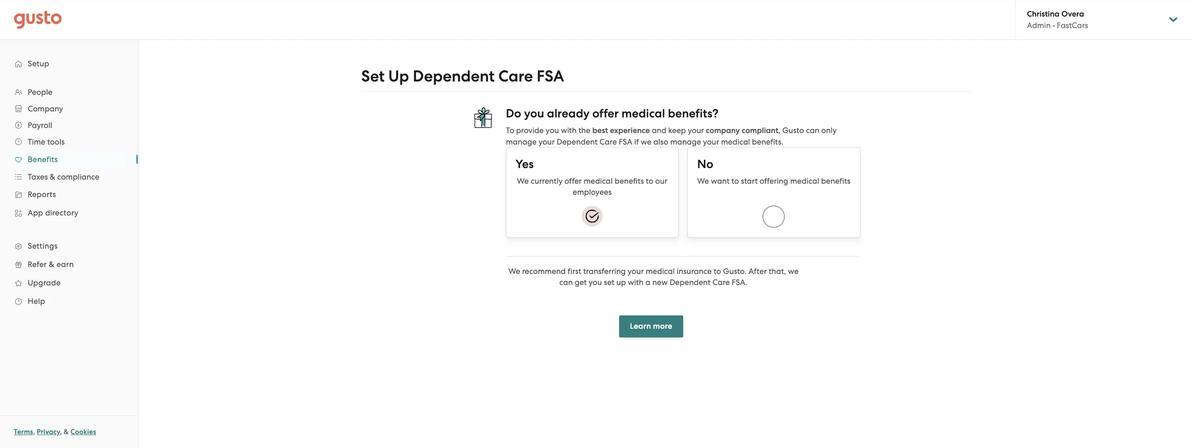 Task type: locate. For each thing, give the bounding box(es) containing it.
medical up employees
[[584, 177, 613, 186]]

0 horizontal spatial with
[[561, 126, 577, 135]]

fsa down gusto.
[[732, 278, 746, 287]]

to provide you with the best experience and keep your company compliant
[[506, 126, 778, 136]]

fastcars
[[1057, 21, 1088, 30]]

can inside , gusto can only manage your
[[806, 126, 819, 135]]

to inside we recommend first transferring your medical insurance to gusto. after that, we can get you set up with a new
[[714, 267, 721, 276]]

0 vertical spatial fsa
[[537, 67, 564, 86]]

we inside we currently offer medical benefits to our employees
[[517, 177, 529, 186]]

we inside we recommend first transferring your medical insurance to gusto. after that, we can get you set up with a new
[[508, 267, 520, 276]]

can down first
[[559, 278, 573, 287]]

0 horizontal spatial can
[[559, 278, 573, 287]]

1 horizontal spatial to
[[714, 267, 721, 276]]

terms
[[14, 429, 33, 437]]

payroll button
[[9, 117, 129, 134]]

fsa up already
[[537, 67, 564, 86]]

christina overa admin • fastcars
[[1027, 9, 1088, 30]]

& inside refer & earn link
[[49, 260, 54, 269]]

, left gusto
[[778, 126, 780, 135]]

0 vertical spatial dependent
[[413, 67, 495, 86]]

with
[[561, 126, 577, 135], [628, 278, 644, 287]]

& left earn
[[49, 260, 54, 269]]

2 benefits from the left
[[821, 177, 851, 186]]

we down yes
[[517, 177, 529, 186]]

payroll
[[28, 121, 52, 130]]

care
[[498, 67, 533, 86], [600, 137, 617, 147], [713, 278, 730, 287]]

provide
[[516, 126, 544, 135]]

dependent for dependent care fsa .
[[670, 278, 711, 287]]

dependent
[[413, 67, 495, 86], [557, 137, 598, 147], [670, 278, 711, 287]]

terms link
[[14, 429, 33, 437]]

directory
[[45, 209, 78, 218]]

1 horizontal spatial manage
[[670, 137, 701, 147]]

2 horizontal spatial dependent
[[670, 278, 711, 287]]

0 horizontal spatial offer
[[565, 177, 582, 186]]

1 benefits from the left
[[615, 177, 644, 186]]

you inside to provide you with the best experience and keep your company compliant
[[546, 126, 559, 135]]

we right that,
[[788, 267, 799, 276]]

medical
[[622, 107, 665, 121], [721, 137, 750, 147], [584, 177, 613, 186], [790, 177, 819, 186], [646, 267, 675, 276]]

learn more link
[[619, 316, 683, 338]]

1 vertical spatial you
[[546, 126, 559, 135]]

the
[[579, 126, 590, 135]]

privacy link
[[37, 429, 60, 437]]

1 vertical spatial fsa
[[619, 137, 632, 147]]

time
[[28, 137, 45, 147]]

you right the provide
[[546, 126, 559, 135]]

0 vertical spatial with
[[561, 126, 577, 135]]

with left a
[[628, 278, 644, 287]]

care down gusto.
[[713, 278, 730, 287]]

0 vertical spatial you
[[524, 107, 544, 121]]

1 vertical spatial we
[[788, 267, 799, 276]]

you
[[524, 107, 544, 121], [546, 126, 559, 135], [589, 278, 602, 287]]

company
[[706, 126, 740, 136]]

0 vertical spatial can
[[806, 126, 819, 135]]

1 horizontal spatial benefits
[[821, 177, 851, 186]]

, left privacy
[[33, 429, 35, 437]]

2 vertical spatial you
[[589, 278, 602, 287]]

care up do
[[498, 67, 533, 86]]

0 horizontal spatial benefits
[[615, 177, 644, 186]]

medical up to provide you with the best experience and keep your company compliant
[[622, 107, 665, 121]]

& right taxes on the left of page
[[50, 173, 55, 182]]

your inside , gusto can only manage your
[[539, 137, 555, 147]]

to inside we currently offer medical benefits to our employees
[[646, 177, 653, 186]]

1 vertical spatial offer
[[565, 177, 582, 186]]

refer
[[28, 260, 47, 269]]

app
[[28, 209, 43, 218]]

1 horizontal spatial fsa
[[619, 137, 632, 147]]

0 horizontal spatial we
[[641, 137, 652, 147]]

we right if
[[641, 137, 652, 147]]

care down best
[[600, 137, 617, 147]]

time tools button
[[9, 134, 129, 150]]

2 vertical spatial dependent
[[670, 278, 711, 287]]

0 horizontal spatial care
[[498, 67, 533, 86]]

2 vertical spatial fsa
[[732, 278, 746, 287]]

more
[[653, 322, 672, 332]]

1 horizontal spatial dependent
[[557, 137, 598, 147]]

2 horizontal spatial you
[[589, 278, 602, 287]]

no
[[697, 157, 713, 172]]

a
[[646, 278, 650, 287]]

2 vertical spatial care
[[713, 278, 730, 287]]

offer
[[592, 107, 619, 121], [565, 177, 582, 186]]

reports link
[[9, 186, 129, 203]]

overa
[[1062, 9, 1084, 19]]

0 vertical spatial we
[[641, 137, 652, 147]]

we currently offer medical benefits to our employees
[[517, 177, 667, 197]]

care for dependent care fsa if we also manage your medical benefits.
[[600, 137, 617, 147]]

do
[[506, 107, 521, 121]]

2 horizontal spatial ,
[[778, 126, 780, 135]]

settings
[[28, 242, 58, 251]]

fsa left if
[[619, 137, 632, 147]]

1 vertical spatial can
[[559, 278, 573, 287]]

insurance
[[677, 267, 712, 276]]

1 horizontal spatial you
[[546, 126, 559, 135]]

we recommend first transferring your medical insurance to gusto. after that, we can get you set up with a new
[[508, 267, 799, 287]]

we
[[517, 177, 529, 186], [697, 177, 709, 186], [508, 267, 520, 276]]

1 vertical spatial with
[[628, 278, 644, 287]]

1 vertical spatial &
[[49, 260, 54, 269]]

1 vertical spatial care
[[600, 137, 617, 147]]

we
[[641, 137, 652, 147], [788, 267, 799, 276]]

you up the provide
[[524, 107, 544, 121]]

your
[[688, 126, 704, 135], [539, 137, 555, 147], [703, 137, 719, 147], [628, 267, 644, 276]]

app directory
[[28, 209, 78, 218]]

2 horizontal spatial fsa
[[732, 278, 746, 287]]

1 horizontal spatial can
[[806, 126, 819, 135]]

1 vertical spatial dependent
[[557, 137, 598, 147]]

tools
[[47, 137, 65, 147]]

& for compliance
[[50, 173, 55, 182]]

manage down keep
[[670, 137, 701, 147]]

0 horizontal spatial dependent
[[413, 67, 495, 86]]

•
[[1053, 21, 1055, 30]]

medical up new on the right bottom of the page
[[646, 267, 675, 276]]

also
[[653, 137, 668, 147]]

people button
[[9, 84, 129, 101]]

1 horizontal spatial care
[[600, 137, 617, 147]]

up
[[616, 278, 626, 287]]

offering
[[760, 177, 788, 186]]

we down the no
[[697, 177, 709, 186]]

we for yes
[[517, 177, 529, 186]]

&
[[50, 173, 55, 182], [49, 260, 54, 269], [64, 429, 69, 437]]

offer up employees
[[565, 177, 582, 186]]

taxes
[[28, 173, 48, 182]]

transferring
[[583, 267, 626, 276]]

2 manage from the left
[[670, 137, 701, 147]]

to left start
[[732, 177, 739, 186]]

2 horizontal spatial care
[[713, 278, 730, 287]]

& left cookies button on the bottom left
[[64, 429, 69, 437]]

1 horizontal spatial offer
[[592, 107, 619, 121]]

after
[[749, 267, 767, 276]]

1 manage from the left
[[506, 137, 537, 147]]

to up dependent care fsa . in the bottom right of the page
[[714, 267, 721, 276]]

0 horizontal spatial you
[[524, 107, 544, 121]]

list
[[0, 84, 138, 311]]

setup link
[[9, 55, 129, 72]]

employees
[[573, 188, 612, 197]]

experience
[[610, 126, 650, 136]]

upgrade
[[28, 279, 61, 288]]

new
[[652, 278, 668, 287]]

we left recommend
[[508, 267, 520, 276]]

medical right offering
[[790, 177, 819, 186]]

0 horizontal spatial to
[[646, 177, 653, 186]]

offer up best
[[592, 107, 619, 121]]

you left set
[[589, 278, 602, 287]]

upgrade link
[[9, 275, 129, 292]]

, left cookies button on the bottom left
[[60, 429, 62, 437]]

with left the
[[561, 126, 577, 135]]

, inside , gusto can only manage your
[[778, 126, 780, 135]]

yes
[[516, 157, 534, 172]]

privacy
[[37, 429, 60, 437]]

can left the only
[[806, 126, 819, 135]]

home image
[[14, 10, 62, 29]]

0 vertical spatial &
[[50, 173, 55, 182]]

benefits link
[[9, 151, 129, 168]]

to left our
[[646, 177, 653, 186]]

do you already offer medical benefits?
[[506, 107, 718, 121]]

help
[[28, 297, 45, 306]]

manage down the provide
[[506, 137, 537, 147]]

manage
[[506, 137, 537, 147], [670, 137, 701, 147]]

learn
[[630, 322, 651, 332]]

benefits.
[[752, 137, 783, 147]]

1 horizontal spatial with
[[628, 278, 644, 287]]

medical down company
[[721, 137, 750, 147]]

,
[[778, 126, 780, 135], [33, 429, 35, 437], [60, 429, 62, 437]]

1 horizontal spatial we
[[788, 267, 799, 276]]

0 horizontal spatial manage
[[506, 137, 537, 147]]

& inside taxes & compliance dropdown button
[[50, 173, 55, 182]]

your inside we recommend first transferring your medical insurance to gusto. after that, we can get you set up with a new
[[628, 267, 644, 276]]



Task type: vqa. For each thing, say whether or not it's contained in the screenshot.
left we
yes



Task type: describe. For each thing, give the bounding box(es) containing it.
keep
[[668, 126, 686, 135]]

care for dependent care fsa .
[[713, 278, 730, 287]]

we inside we recommend first transferring your medical insurance to gusto. after that, we can get you set up with a new
[[788, 267, 799, 276]]

dependent for dependent care fsa if we also manage your medical benefits.
[[557, 137, 598, 147]]

learn more
[[630, 322, 672, 332]]

0 horizontal spatial ,
[[33, 429, 35, 437]]

time tools
[[28, 137, 65, 147]]

dependent care fsa .
[[670, 278, 748, 287]]

medical inside we currently offer medical benefits to our employees
[[584, 177, 613, 186]]

that,
[[769, 267, 786, 276]]

help link
[[9, 293, 129, 310]]

people
[[28, 88, 52, 97]]

christina
[[1027, 9, 1060, 19]]

your inside to provide you with the best experience and keep your company compliant
[[688, 126, 704, 135]]

refer & earn
[[28, 260, 74, 269]]

offer inside we currently offer medical benefits to our employees
[[565, 177, 582, 186]]

terms , privacy , & cookies
[[14, 429, 96, 437]]

setup
[[28, 59, 49, 68]]

compliant
[[742, 126, 778, 136]]

only
[[821, 126, 837, 135]]

list containing people
[[0, 84, 138, 311]]

app directory link
[[9, 205, 129, 221]]

settings link
[[9, 238, 129, 255]]

1 horizontal spatial ,
[[60, 429, 62, 437]]

fsa for dependent care fsa if we also manage your medical benefits.
[[619, 137, 632, 147]]

first
[[568, 267, 581, 276]]

cookies button
[[70, 427, 96, 438]]

start
[[741, 177, 758, 186]]

benefits inside we currently offer medical benefits to our employees
[[615, 177, 644, 186]]

to
[[506, 126, 514, 135]]

already
[[547, 107, 590, 121]]

0 vertical spatial offer
[[592, 107, 619, 121]]

dependent care fsa if we also manage your medical benefits.
[[557, 137, 783, 147]]

gusto.
[[723, 267, 747, 276]]

company
[[28, 104, 63, 113]]

with inside to provide you with the best experience and keep your company compliant
[[561, 126, 577, 135]]

and
[[652, 126, 666, 135]]

2 vertical spatial &
[[64, 429, 69, 437]]

gusto
[[782, 126, 804, 135]]

0 horizontal spatial fsa
[[537, 67, 564, 86]]

our
[[655, 177, 667, 186]]

we want to start offering medical benefits
[[697, 177, 851, 186]]

company button
[[9, 101, 129, 117]]

currently
[[531, 177, 563, 186]]

up
[[388, 67, 409, 86]]

manage inside , gusto can only manage your
[[506, 137, 537, 147]]

admin
[[1027, 21, 1051, 30]]

cookies
[[70, 429, 96, 437]]

with inside we recommend first transferring your medical insurance to gusto. after that, we can get you set up with a new
[[628, 278, 644, 287]]

taxes & compliance button
[[9, 169, 129, 185]]

.
[[746, 278, 748, 287]]

taxes & compliance
[[28, 173, 99, 182]]

you inside we recommend first transferring your medical insurance to gusto. after that, we can get you set up with a new
[[589, 278, 602, 287]]

2 horizontal spatial to
[[732, 177, 739, 186]]

compliance
[[57, 173, 99, 182]]

want
[[711, 177, 730, 186]]

set up dependent care fsa
[[361, 67, 564, 86]]

benefits?
[[668, 107, 718, 121]]

set
[[361, 67, 385, 86]]

gusto navigation element
[[0, 40, 138, 326]]

reports
[[28, 190, 56, 199]]

get
[[575, 278, 587, 287]]

refer & earn link
[[9, 257, 129, 273]]

set
[[604, 278, 614, 287]]

benefits
[[28, 155, 58, 164]]

fsa for dependent care fsa .
[[732, 278, 746, 287]]

, gusto can only manage your
[[506, 126, 837, 147]]

& for earn
[[49, 260, 54, 269]]

medical inside we recommend first transferring your medical insurance to gusto. after that, we can get you set up with a new
[[646, 267, 675, 276]]

if
[[634, 137, 639, 147]]

can inside we recommend first transferring your medical insurance to gusto. after that, we can get you set up with a new
[[559, 278, 573, 287]]

recommend
[[522, 267, 566, 276]]

we for no
[[697, 177, 709, 186]]

best
[[592, 126, 608, 136]]

earn
[[56, 260, 74, 269]]

0 vertical spatial care
[[498, 67, 533, 86]]



